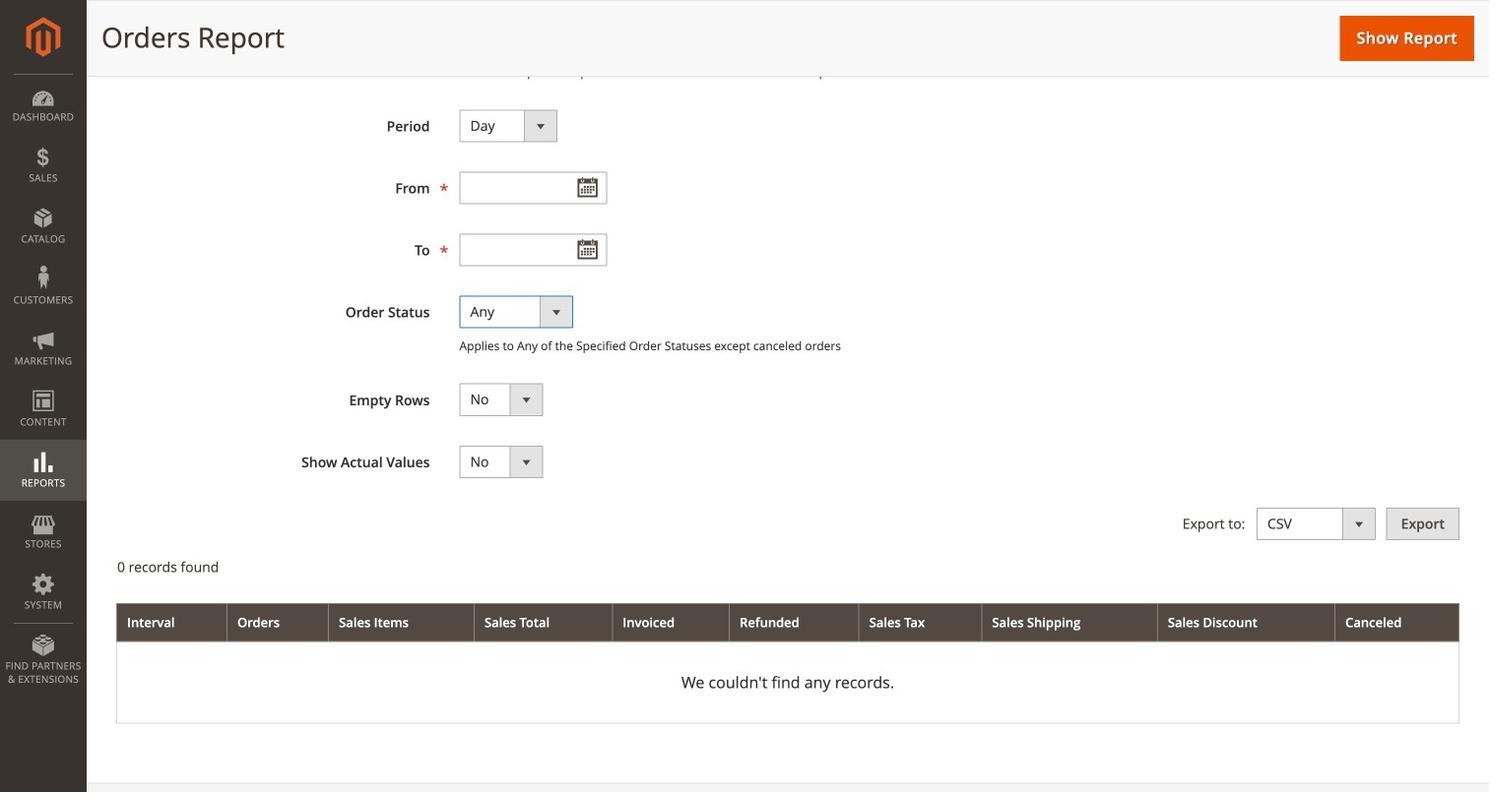 Task type: vqa. For each thing, say whether or not it's contained in the screenshot.
menu
no



Task type: describe. For each thing, give the bounding box(es) containing it.
magento admin panel image
[[26, 17, 61, 57]]



Task type: locate. For each thing, give the bounding box(es) containing it.
None text field
[[459, 172, 607, 204]]

None text field
[[459, 234, 607, 266]]

menu bar
[[0, 74, 87, 697]]



